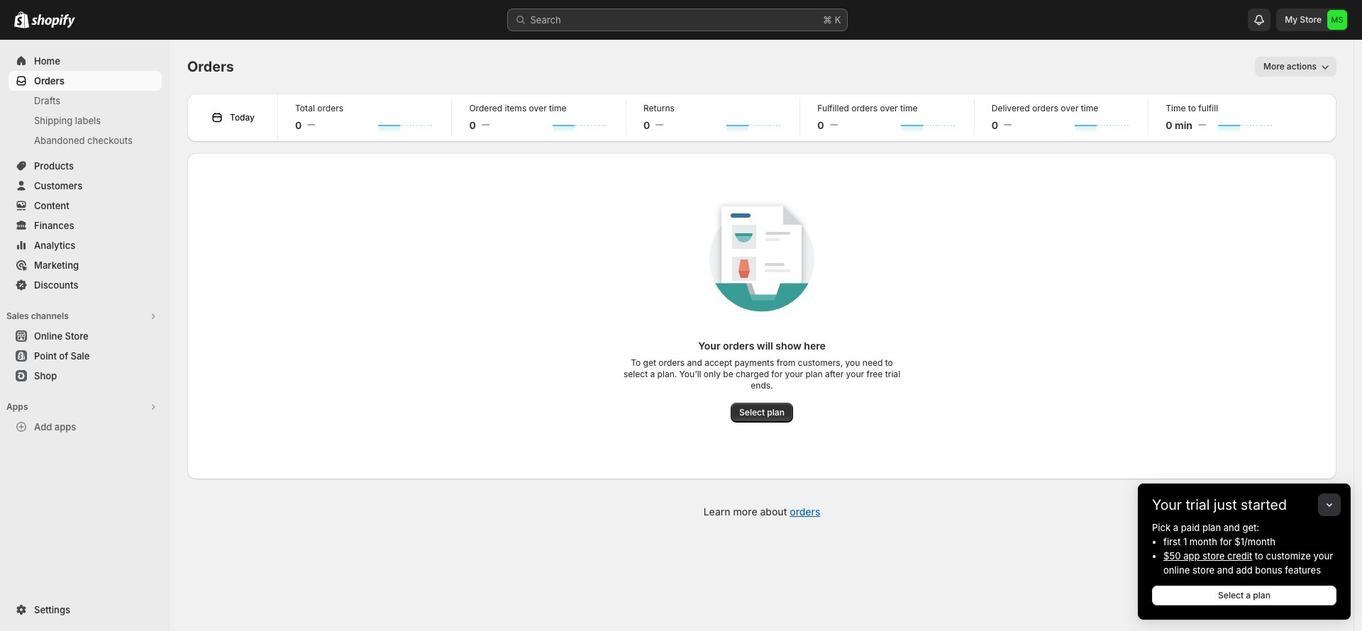 Task type: vqa. For each thing, say whether or not it's contained in the screenshot.
the "0.00" text box at the bottom of the page
no



Task type: locate. For each thing, give the bounding box(es) containing it.
shopify image
[[31, 14, 75, 28]]

shopify image
[[14, 11, 29, 28]]



Task type: describe. For each thing, give the bounding box(es) containing it.
my store image
[[1328, 10, 1348, 30]]



